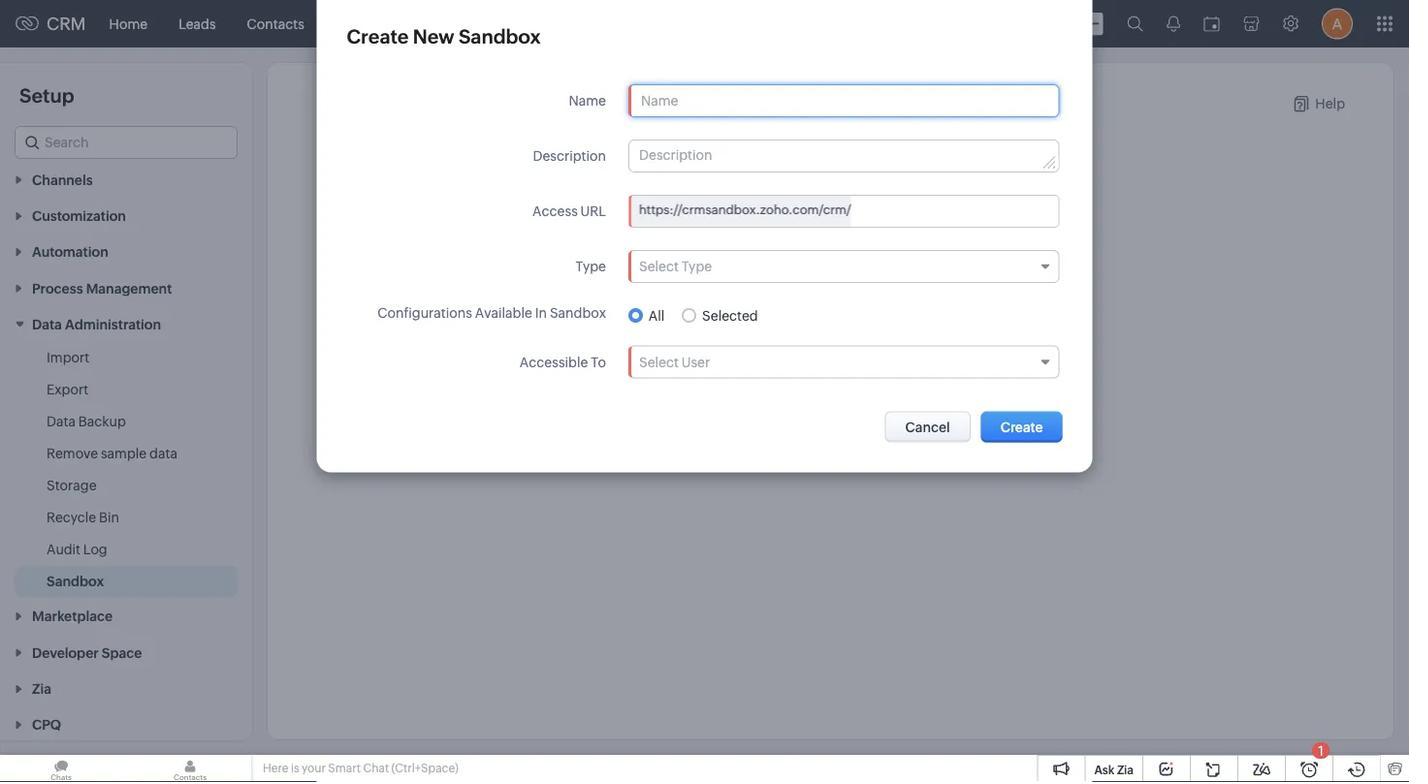 Task type: locate. For each thing, give the bounding box(es) containing it.
1 horizontal spatial your
[[762, 371, 790, 387]]

sandbox
[[459, 25, 541, 48], [550, 305, 606, 321], [47, 574, 104, 589]]

select inside field
[[639, 354, 679, 370]]

2 select from the top
[[639, 354, 679, 370]]

1 horizontal spatial create
[[1000, 419, 1043, 435]]

(ctrl+space)
[[391, 762, 458, 775]]

contacts
[[247, 16, 304, 32]]

create down the affecting
[[1000, 419, 1043, 435]]

available
[[475, 305, 532, 321]]

select user
[[639, 354, 710, 370]]

help
[[1315, 96, 1345, 112]]

type up selected
[[681, 259, 712, 274]]

create for create
[[1000, 419, 1043, 435]]

select type
[[639, 259, 712, 274]]

create
[[347, 25, 409, 48], [1000, 419, 1043, 435]]

here
[[263, 762, 288, 775]]

description
[[533, 148, 606, 164]]

0 horizontal spatial your
[[302, 762, 326, 775]]

Select Type field
[[628, 250, 1059, 283]]

0 vertical spatial your
[[762, 371, 790, 387]]

test
[[608, 351, 632, 366]]

None text field
[[851, 196, 1058, 227]]

new
[[413, 25, 454, 48]]

2 type from the left
[[681, 259, 712, 274]]

0 horizontal spatial create
[[347, 25, 409, 48]]

your
[[762, 371, 790, 387], [302, 762, 326, 775]]

name
[[569, 93, 606, 109]]

home link
[[94, 0, 163, 47]]

recycle bin
[[47, 510, 119, 525]]

sandbox link
[[47, 572, 104, 591]]

and
[[873, 351, 897, 366]]

export
[[47, 382, 88, 397]]

chat
[[363, 762, 389, 775]]

data for data backup
[[47, 414, 76, 429]]

cancel button
[[885, 411, 971, 443]]

environment
[[635, 351, 715, 366]]

type down "url"
[[576, 259, 606, 274]]

crm
[[47, 14, 86, 34]]

data inside the data administration dropdown button
[[32, 317, 62, 332]]

access
[[532, 204, 578, 219]]

1 vertical spatial create
[[1000, 419, 1043, 435]]

data down export link
[[47, 414, 76, 429]]

audit log link
[[47, 540, 107, 559]]

contacts image
[[129, 755, 251, 783]]

profile image
[[1322, 8, 1353, 39]]

configurations
[[377, 305, 472, 321]]

create for create new sandbox
[[347, 25, 409, 48]]

audit log
[[47, 542, 107, 557]]

a test environment to evaluate new features and changes without affecting your production data.
[[596, 351, 1065, 387]]

0 vertical spatial select
[[639, 259, 679, 274]]

0 vertical spatial create
[[347, 25, 409, 48]]

data up import link on the left top of page
[[32, 317, 62, 332]]

recycle bin link
[[47, 508, 119, 527]]

0 vertical spatial data
[[32, 317, 62, 332]]

1 vertical spatial your
[[302, 762, 326, 775]]

smart
[[328, 762, 361, 775]]

2 horizontal spatial sandbox
[[550, 305, 606, 321]]

create left new
[[347, 25, 409, 48]]

storage link
[[47, 476, 97, 495]]

remove sample data link
[[47, 444, 177, 463]]

chats image
[[0, 755, 122, 783]]

1 vertical spatial select
[[639, 354, 679, 370]]

data administration region
[[0, 342, 252, 598]]

select
[[639, 259, 679, 274], [639, 354, 679, 370]]

Description text field
[[629, 141, 1058, 172]]

data for data administration
[[32, 317, 62, 332]]

features
[[819, 351, 870, 366]]

type
[[576, 259, 606, 274], [681, 259, 712, 274]]

in
[[535, 305, 547, 321]]

Name text field
[[629, 85, 1058, 116]]

to
[[718, 351, 731, 366]]

create inside button
[[1000, 419, 1043, 435]]

a
[[596, 351, 605, 366]]

new
[[790, 351, 816, 366]]

2 vertical spatial sandbox
[[47, 574, 104, 589]]

0 vertical spatial sandbox
[[459, 25, 541, 48]]

create new sandbox
[[347, 25, 541, 48]]

https://
[[639, 203, 682, 217]]

data.
[[866, 371, 899, 387]]

1 horizontal spatial type
[[681, 259, 712, 274]]

None button
[[744, 428, 917, 459]]

your down the evaluate
[[762, 371, 790, 387]]

1 vertical spatial data
[[47, 414, 76, 429]]

1 select from the top
[[639, 259, 679, 274]]

contacts link
[[231, 0, 320, 47]]

help link
[[1294, 96, 1345, 112]]

all
[[649, 308, 665, 323]]

0 horizontal spatial sandbox
[[47, 574, 104, 589]]

data
[[32, 317, 62, 332], [47, 414, 76, 429]]

import
[[47, 350, 89, 365]]

recycle
[[47, 510, 96, 525]]

crm link
[[16, 14, 86, 34]]

data administration
[[32, 317, 161, 332]]

0 horizontal spatial type
[[576, 259, 606, 274]]

your right 'is'
[[302, 762, 326, 775]]

ask
[[1094, 764, 1115, 777]]

sandbox inside data administration region
[[47, 574, 104, 589]]

deals
[[427, 16, 462, 32]]

1 type from the left
[[576, 259, 606, 274]]

select inside 'field'
[[639, 259, 679, 274]]

remove
[[47, 446, 98, 461]]

changes
[[900, 351, 954, 366]]

1 horizontal spatial sandbox
[[459, 25, 541, 48]]

data inside data backup link
[[47, 414, 76, 429]]

1 vertical spatial sandbox
[[550, 305, 606, 321]]

select up all
[[639, 259, 679, 274]]

to
[[591, 354, 606, 370]]

log
[[83, 542, 107, 557]]

select left user
[[639, 354, 679, 370]]

export link
[[47, 380, 88, 399]]



Task type: vqa. For each thing, say whether or not it's contained in the screenshot.
3rd Jeremy
no



Task type: describe. For each thing, give the bounding box(es) containing it.
sample
[[101, 446, 147, 461]]

calls link
[[477, 0, 539, 47]]

accounts
[[335, 16, 396, 32]]

accessible to
[[520, 354, 606, 370]]

create button
[[981, 411, 1062, 443]]

profile element
[[1310, 0, 1364, 47]]

accessible
[[520, 354, 588, 370]]

1
[[1318, 743, 1324, 759]]

audit
[[47, 542, 80, 557]]

Select User field
[[628, 346, 1059, 379]]

type inside 'field'
[[681, 259, 712, 274]]

data backup link
[[47, 412, 126, 431]]

selected
[[702, 308, 758, 323]]

backup
[[78, 414, 126, 429]]

ask zia
[[1094, 764, 1134, 777]]

calls
[[493, 16, 523, 32]]

affecting
[[1008, 351, 1065, 366]]

zia
[[1117, 764, 1134, 777]]

without
[[957, 351, 1005, 366]]

cancel
[[905, 419, 950, 435]]

select for select type
[[639, 259, 679, 274]]

data backup
[[47, 414, 126, 429]]

https:// crmsandbox.zoho.com /crm/
[[639, 203, 851, 217]]

setup
[[19, 84, 74, 107]]

deals link
[[411, 0, 477, 47]]

evaluate
[[734, 351, 787, 366]]

administration
[[65, 317, 161, 332]]

url
[[580, 204, 606, 219]]

crmsandbox.zoho.com
[[682, 203, 819, 217]]

is
[[291, 762, 299, 775]]

leads
[[179, 16, 216, 32]]

/crm/
[[819, 203, 851, 217]]

bin
[[99, 510, 119, 525]]

configurations available in sandbox
[[377, 305, 606, 321]]

remove sample data
[[47, 446, 177, 461]]

home
[[109, 16, 148, 32]]

access url
[[532, 204, 606, 219]]

select for select user
[[639, 354, 679, 370]]

data
[[149, 446, 177, 461]]

here is your smart chat (ctrl+space)
[[263, 762, 458, 775]]

storage
[[47, 478, 97, 493]]

accounts link
[[320, 0, 411, 47]]

your inside a test environment to evaluate new features and changes without affecting your production data.
[[762, 371, 790, 387]]

user
[[681, 354, 710, 370]]

data administration button
[[0, 306, 252, 342]]

production
[[793, 371, 864, 387]]

leads link
[[163, 0, 231, 47]]

import link
[[47, 348, 89, 367]]



